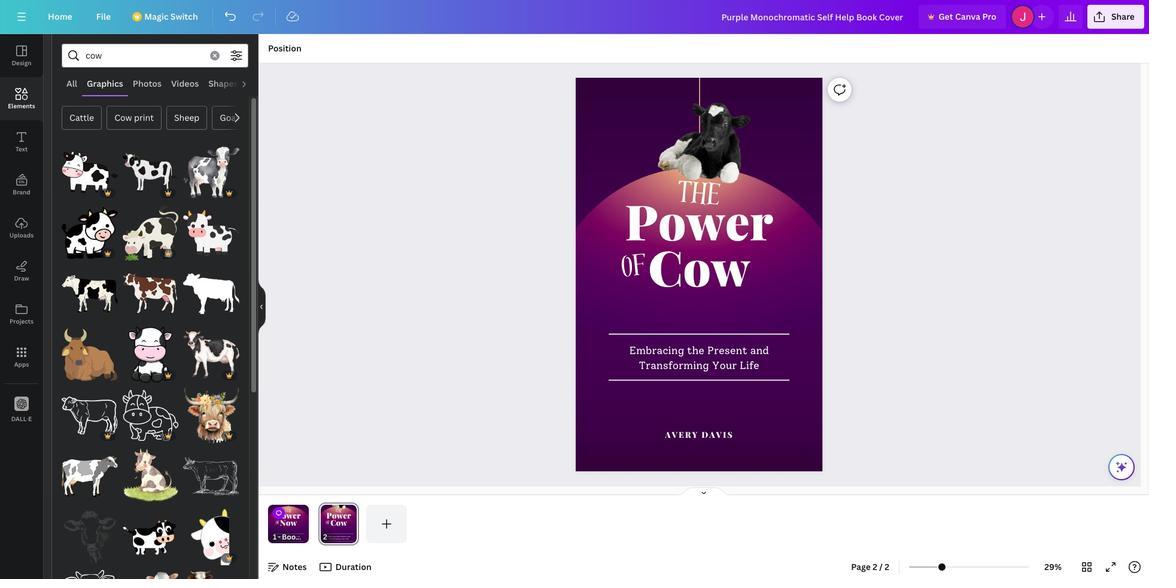 Task type: vqa. For each thing, say whether or not it's contained in the screenshot.
Draw button
yes



Task type: locate. For each thing, give the bounding box(es) containing it.
0 horizontal spatial life
[[295, 539, 299, 541]]

1 vertical spatial power
[[276, 510, 301, 521]]

of
[[620, 243, 650, 295], [276, 519, 280, 528]]

now
[[280, 518, 297, 529]]

page 2 image
[[319, 506, 359, 544]]

sheep button
[[166, 106, 207, 130]]

1 horizontal spatial embracing the present and transforming your life
[[630, 345, 770, 372]]

life
[[741, 360, 760, 372], [295, 539, 299, 541]]

cattle head illustration image
[[62, 510, 118, 566]]

1 vertical spatial cow
[[649, 234, 751, 299]]

cow's milk illustration image
[[123, 144, 179, 200]]

text button
[[0, 120, 43, 164]]

1 horizontal spatial power
[[626, 188, 774, 253]]

0 vertical spatial of
[[620, 243, 650, 295]]

1 horizontal spatial embracing
[[630, 345, 685, 357]]

0 horizontal spatial your
[[291, 539, 295, 541]]

the
[[676, 170, 723, 223], [688, 345, 705, 357], [285, 507, 292, 516], [287, 536, 290, 538]]

1 horizontal spatial and
[[751, 345, 770, 357]]

cow image
[[183, 571, 240, 580]]

cow farm animal watercolor illustration image
[[183, 144, 240, 200], [123, 571, 179, 580]]

0 vertical spatial cow
[[114, 112, 132, 123]]

main menu bar
[[0, 0, 1150, 34]]

power
[[626, 188, 774, 253], [276, 510, 301, 521]]

your
[[713, 360, 738, 372], [291, 539, 295, 541]]

photos
[[133, 78, 162, 89]]

2 left /
[[873, 562, 878, 573]]

cow farm animal watercolor illustration image down goat button
[[183, 144, 240, 200]]

0 vertical spatial transforming
[[640, 360, 710, 372]]

cow
[[114, 112, 132, 123], [649, 234, 751, 299]]

untitled media image
[[62, 266, 118, 322], [62, 449, 118, 505]]

cute cow cartoon doodle flat style.c animal character image
[[183, 205, 240, 261]]

Search elements search field
[[86, 44, 203, 67]]

2 2 from the left
[[885, 562, 890, 573]]

1 horizontal spatial transforming
[[640, 360, 710, 372]]

1 vertical spatial embracing the present and transforming your life
[[277, 536, 300, 541]]

0 vertical spatial power
[[626, 188, 774, 253]]

0 horizontal spatial cow farm animal watercolor illustration image
[[123, 571, 179, 580]]

position
[[268, 43, 302, 54]]

power now
[[276, 510, 301, 529]]

0 vertical spatial present
[[708, 345, 748, 357]]

0 horizontal spatial power
[[276, 510, 301, 521]]

0 horizontal spatial 2
[[873, 562, 878, 573]]

get canva pro button
[[919, 5, 1007, 29]]

apps button
[[0, 336, 43, 379]]

1 horizontal spatial cow
[[649, 234, 751, 299]]

and
[[751, 345, 770, 357], [297, 536, 300, 538]]

cow farm animal watercolor illustration image down "vector image"
[[123, 571, 179, 580]]

untitled media image for cow chinese zodiac illustrations image
[[62, 449, 118, 505]]

hide pages image
[[676, 488, 733, 497]]

present
[[708, 345, 748, 357], [290, 536, 297, 538]]

of inside of the
[[276, 519, 280, 528]]

get canva pro
[[939, 11, 997, 22]]

0 vertical spatial embracing the present and transforming your life
[[630, 345, 770, 372]]

29% button
[[1034, 558, 1073, 577]]

group
[[183, 137, 240, 200], [62, 144, 118, 200], [123, 144, 179, 200], [62, 198, 118, 261], [123, 198, 179, 261], [183, 198, 240, 261], [123, 259, 179, 322], [62, 266, 118, 322], [123, 320, 179, 383], [62, 327, 118, 383], [183, 327, 240, 383], [62, 381, 118, 444], [123, 381, 179, 444], [183, 381, 240, 444], [62, 442, 118, 505], [123, 442, 179, 505], [183, 442, 240, 505], [123, 502, 179, 566], [183, 502, 240, 566], [62, 510, 118, 566], [62, 563, 118, 580], [123, 563, 179, 580], [183, 563, 240, 580]]

1 horizontal spatial of
[[620, 243, 650, 295]]

of the
[[276, 507, 292, 528]]

of for of
[[620, 243, 650, 295]]

1 2 from the left
[[873, 562, 878, 573]]

0 horizontal spatial and
[[297, 536, 300, 538]]

design button
[[0, 34, 43, 77]]

videos
[[171, 78, 199, 89]]

1 horizontal spatial your
[[713, 360, 738, 372]]

cute cartoon cow hiding behind image
[[183, 510, 240, 566]]

of for of the
[[276, 519, 280, 528]]

shapes
[[209, 78, 238, 89]]

1 vertical spatial embracing
[[277, 536, 286, 538]]

2 right /
[[885, 562, 890, 573]]

1 vertical spatial transforming
[[279, 539, 290, 541]]

avery davis
[[666, 430, 734, 440]]

0 horizontal spatial of
[[276, 519, 280, 528]]

embracing
[[630, 345, 685, 357], [277, 536, 286, 538]]

design
[[12, 59, 31, 67]]

0 horizontal spatial cow
[[114, 112, 132, 123]]

cow chinese zodiac illustrations image
[[123, 449, 179, 505]]

draw button
[[0, 250, 43, 293]]

graphics
[[87, 78, 123, 89]]

1 horizontal spatial cow farm animal watercolor illustration image
[[183, 144, 240, 200]]

2
[[873, 562, 878, 573], [885, 562, 890, 573]]

2 untitled media image from the top
[[62, 449, 118, 505]]

0 vertical spatial untitled media image
[[62, 266, 118, 322]]

transforming
[[640, 360, 710, 372], [279, 539, 290, 541]]

share
[[1112, 11, 1136, 22]]

sheep
[[174, 112, 200, 123]]

print
[[134, 112, 154, 123]]

1 vertical spatial and
[[297, 536, 300, 538]]

draw
[[14, 274, 29, 283]]

embracing the present and transforming your life
[[630, 345, 770, 372], [277, 536, 300, 541]]

share button
[[1088, 5, 1145, 29]]

cow print button
[[107, 106, 162, 130]]

1 horizontal spatial life
[[741, 360, 760, 372]]

cow animal image
[[62, 205, 118, 261]]

0 vertical spatial embracing
[[630, 345, 685, 357]]

file button
[[87, 5, 120, 29]]

1 untitled media image from the top
[[62, 266, 118, 322]]

1 horizontal spatial 2
[[885, 562, 890, 573]]

goat button
[[212, 106, 247, 130]]

1 vertical spatial life
[[295, 539, 299, 541]]

1 vertical spatial untitled media image
[[62, 449, 118, 505]]

magic switch
[[144, 11, 198, 22]]

elements button
[[0, 77, 43, 120]]

0 vertical spatial life
[[741, 360, 760, 372]]

home link
[[38, 5, 82, 29]]

uploads button
[[0, 207, 43, 250]]

cattle
[[69, 112, 94, 123]]

1 vertical spatial of
[[276, 519, 280, 528]]

0 horizontal spatial present
[[290, 536, 297, 538]]



Task type: describe. For each thing, give the bounding box(es) containing it.
position button
[[264, 39, 306, 58]]

the inside of the
[[285, 507, 292, 516]]

uploads
[[9, 231, 34, 240]]

1 vertical spatial present
[[290, 536, 297, 538]]

outlined spotted cow doodle image
[[123, 266, 179, 322]]

davis
[[702, 430, 734, 440]]

side panel tab list
[[0, 34, 43, 432]]

projects button
[[0, 293, 43, 336]]

1 vertical spatial cow farm animal watercolor illustration image
[[123, 571, 179, 580]]

all button
[[62, 72, 82, 95]]

power cow
[[626, 188, 774, 299]]

videos button
[[167, 72, 204, 95]]

text
[[15, 145, 28, 153]]

0 vertical spatial and
[[751, 345, 770, 357]]

audio button
[[243, 72, 277, 95]]

brand
[[13, 188, 30, 196]]

avery
[[666, 430, 699, 440]]

1 vertical spatial your
[[291, 539, 295, 541]]

power for now
[[276, 510, 301, 521]]

graphics button
[[82, 72, 128, 95]]

apps
[[14, 361, 29, 369]]

get
[[939, 11, 954, 22]]

brand button
[[0, 164, 43, 207]]

page 2 / 2
[[852, 562, 890, 573]]

0 horizontal spatial embracing
[[277, 536, 286, 538]]

watercolor cow image
[[183, 327, 240, 383]]

home
[[48, 11, 72, 22]]

magic switch button
[[125, 5, 208, 29]]

0 vertical spatial cow farm animal watercolor illustration image
[[183, 144, 240, 200]]

page 2 / 2 button
[[847, 558, 895, 577]]

duration button
[[317, 558, 377, 577]]

cow gradient icon image
[[62, 327, 118, 383]]

goat
[[220, 112, 239, 123]]

notes button
[[264, 558, 312, 577]]

0 horizontal spatial embracing the present and transforming your life
[[277, 536, 300, 541]]

shapes button
[[204, 72, 243, 95]]

audio
[[248, 78, 272, 89]]

29%
[[1045, 562, 1062, 573]]

cow cartoon character image
[[62, 144, 118, 200]]

duration
[[336, 562, 372, 573]]

power for cow
[[626, 188, 774, 253]]

canva
[[956, 11, 981, 22]]

canva assistant image
[[1115, 461, 1130, 475]]

all
[[66, 78, 77, 89]]

dall·e
[[11, 415, 32, 423]]

cow print
[[114, 112, 154, 123]]

notes
[[283, 562, 307, 573]]

cow inside button
[[114, 112, 132, 123]]

1 horizontal spatial present
[[708, 345, 748, 357]]

projects
[[10, 317, 34, 326]]

cute cow image
[[123, 205, 179, 261]]

elements
[[8, 102, 35, 110]]

vector image image
[[123, 510, 179, 566]]

cattle button
[[62, 106, 102, 130]]

cute cow sitting cartoon vector icon illustration. animal image
[[123, 327, 179, 383]]

magic
[[144, 11, 169, 22]]

Design title text field
[[712, 5, 915, 29]]

hide image
[[258, 278, 266, 336]]

page
[[852, 562, 871, 573]]

0 horizontal spatial transforming
[[279, 539, 290, 541]]

0 vertical spatial your
[[713, 360, 738, 372]]

switch
[[171, 11, 198, 22]]

cow inside 'power cow'
[[649, 234, 751, 299]]

photos button
[[128, 72, 167, 95]]

untitled media image for 'outlined spotted cow doodle' image
[[62, 266, 118, 322]]

pro
[[983, 11, 997, 22]]

Page title text field
[[333, 532, 337, 544]]

watercolor highland cow with flower crown image
[[183, 388, 240, 444]]

dall·e button
[[0, 389, 43, 432]]

file
[[96, 11, 111, 22]]

/
[[880, 562, 883, 573]]



